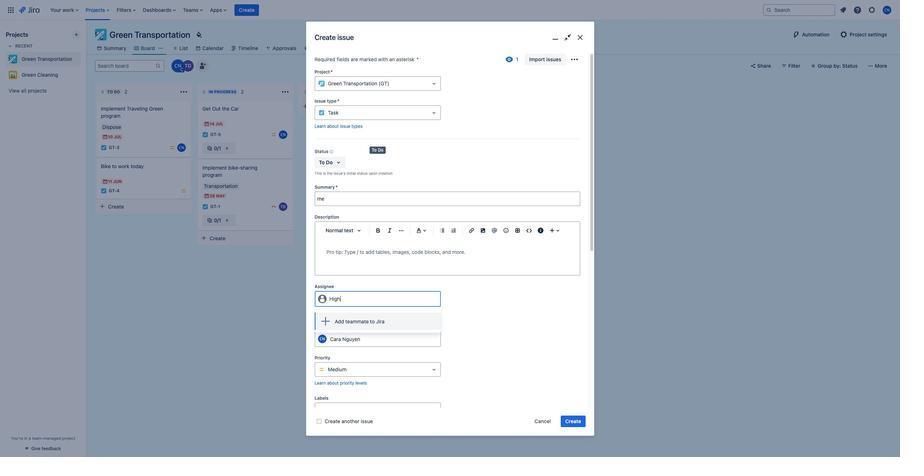 Task type: vqa. For each thing, say whether or not it's contained in the screenshot.
topmost Medium icon
yes



Task type: locate. For each thing, give the bounding box(es) containing it.
search image
[[767, 7, 772, 13]]

0 horizontal spatial task image
[[101, 188, 107, 194]]

more formatting image
[[397, 226, 406, 235]]

7 list item from the left
[[235, 0, 259, 20]]

tab
[[132, 42, 166, 55]]

due date: 14 july 2023 image
[[204, 121, 210, 127]]

tooltip
[[370, 147, 386, 154]]

numbered list ⌘⇧7 image
[[450, 226, 458, 235]]

1 vertical spatial task image
[[203, 204, 208, 210]]

1 vertical spatial task image
[[101, 188, 107, 194]]

due date: 10 july 2023 image
[[102, 134, 108, 140]]

exit full screen image
[[563, 32, 573, 43]]

3 list item from the left
[[115, 0, 138, 20]]

task image
[[101, 145, 107, 151], [203, 204, 208, 210]]

1 horizontal spatial task image
[[203, 204, 208, 210]]

medium image
[[169, 145, 175, 151]]

list item
[[48, 0, 81, 20], [83, 0, 112, 20], [115, 0, 138, 20], [141, 0, 178, 20], [181, 0, 205, 20], [208, 0, 229, 20], [235, 0, 259, 20]]

1 vertical spatial open image
[[430, 108, 438, 117]]

1 list item from the left
[[48, 0, 81, 20]]

1 horizontal spatial task image
[[203, 132, 208, 138]]

due date: 11 june 2023 image
[[102, 179, 108, 185], [102, 179, 108, 185]]

0 vertical spatial task image
[[101, 145, 107, 151]]

medium image
[[271, 132, 277, 138], [181, 188, 187, 194]]

Search board field
[[96, 61, 155, 71]]

bullet list ⌘⇧8 image
[[438, 226, 447, 235]]

due date: 14 july 2023 image
[[204, 121, 210, 127]]

more actions for this issue image
[[570, 55, 579, 64]]

0 horizontal spatial list
[[47, 0, 758, 20]]

1 horizontal spatial medium image
[[271, 132, 277, 138]]

jira image
[[19, 6, 40, 14], [19, 6, 40, 14]]

code snippet ``` image
[[525, 226, 534, 235]]

emoji : image
[[502, 226, 511, 235]]

0 vertical spatial task image
[[203, 132, 208, 138]]

banner
[[0, 0, 901, 20]]

list
[[47, 0, 758, 20], [837, 3, 896, 16]]

high image
[[271, 204, 277, 210]]

open image
[[430, 79, 438, 88], [430, 108, 438, 117]]

due date: 26 may 2023 image
[[204, 193, 210, 199], [204, 193, 210, 199]]

task image for high icon
[[203, 204, 208, 210]]

mention @ image
[[490, 226, 499, 235]]

automation image
[[793, 30, 801, 39]]

0 vertical spatial open image
[[430, 79, 438, 88]]

1 vertical spatial medium image
[[181, 188, 187, 194]]

0 vertical spatial medium image
[[271, 132, 277, 138]]

primary element
[[4, 0, 758, 20]]

task image
[[203, 132, 208, 138], [101, 188, 107, 194]]

discard changes and close image
[[575, 32, 586, 43]]

dialog
[[306, 22, 595, 457]]

0 horizontal spatial task image
[[101, 145, 107, 151]]

task image for the bottommost medium image
[[101, 188, 107, 194]]

1 open image from the top
[[430, 79, 438, 88]]

1 horizontal spatial list
[[837, 3, 896, 16]]

task image for medium icon
[[101, 145, 107, 151]]

info panel image
[[536, 226, 545, 235]]

cara nguyen image
[[177, 143, 186, 152]]

None text field
[[315, 193, 580, 206], [330, 296, 342, 303], [315, 193, 580, 206], [330, 296, 342, 303]]

None search field
[[764, 4, 836, 16]]

tab list
[[87, 42, 516, 55]]

due date: 10 july 2023 image
[[102, 134, 108, 140]]

0 horizontal spatial medium image
[[181, 188, 187, 194]]

6 list item from the left
[[208, 0, 229, 20]]

collapse recent projects image
[[6, 42, 14, 50]]



Task type: describe. For each thing, give the bounding box(es) containing it.
tariq douglas image
[[279, 203, 288, 211]]

list formating group
[[437, 225, 460, 237]]

link ⌘k image
[[467, 226, 476, 235]]

Search field
[[764, 4, 836, 16]]

text formatting group
[[372, 225, 407, 237]]

create column image
[[403, 86, 412, 95]]

Description area, start typing to enter text. text field
[[327, 248, 569, 257]]

italic ⌘i image
[[385, 226, 394, 235]]

open image
[[430, 366, 438, 374]]

add image, video, or file image
[[479, 226, 487, 235]]

4 list item from the left
[[141, 0, 178, 20]]

table ⇧⌥t image
[[513, 226, 522, 235]]

info image
[[329, 149, 334, 155]]

5 list item from the left
[[181, 0, 205, 20]]

2 list item from the left
[[83, 0, 112, 20]]

2 open image from the top
[[430, 108, 438, 117]]

task image for top medium image
[[203, 132, 208, 138]]

cara nguyen image
[[279, 130, 288, 139]]

minimize image
[[550, 32, 561, 43]]

bold ⌘b image
[[374, 226, 383, 235]]



